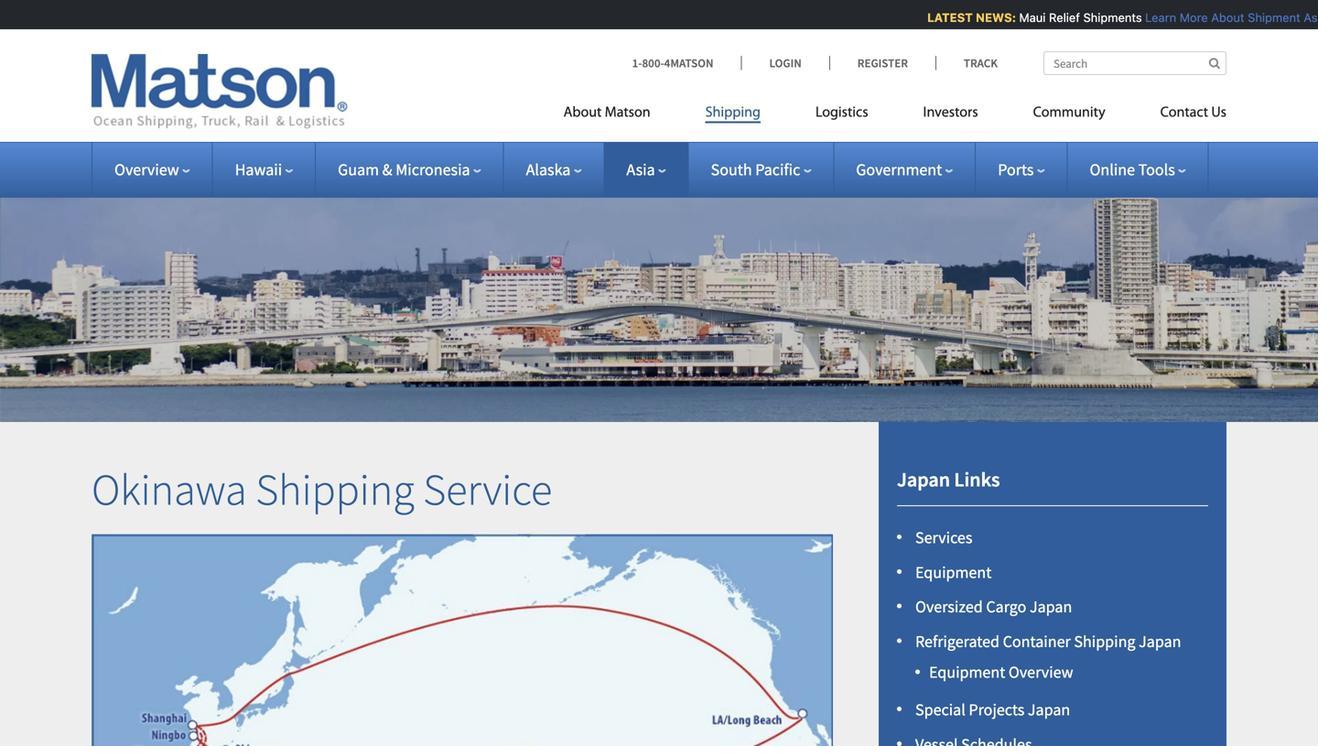 Task type: locate. For each thing, give the bounding box(es) containing it.
1 horizontal spatial about
[[1206, 11, 1239, 24]]

None search field
[[1044, 51, 1227, 75]]

guam & micronesia link
[[338, 159, 481, 180]]

government link
[[857, 159, 954, 180]]

latest news: maui relief shipments learn more about shipment assi
[[922, 11, 1319, 24]]

track link
[[936, 55, 998, 71]]

1 vertical spatial about
[[564, 106, 602, 120]]

0 horizontal spatial about
[[564, 106, 602, 120]]

south
[[711, 159, 753, 180]]

services
[[916, 528, 973, 548]]

overview
[[114, 159, 179, 180], [1009, 662, 1074, 683]]

0 horizontal spatial overview
[[114, 159, 179, 180]]

contact us
[[1161, 106, 1227, 120]]

honolulu image
[[507, 672, 713, 746]]

equipment up oversized
[[916, 562, 992, 583]]

micronesia
[[396, 159, 470, 180]]

&
[[382, 159, 393, 180]]

blue matson logo with ocean, shipping, truck, rail and logistics written beneath it. image
[[92, 54, 348, 129]]

2 horizontal spatial shipping
[[1075, 631, 1136, 652]]

register
[[858, 55, 908, 71]]

1 horizontal spatial overview
[[1009, 662, 1074, 683]]

2 vertical spatial shipping
[[1075, 631, 1136, 652]]

0 vertical spatial equipment
[[916, 562, 992, 583]]

port at naha, japan image
[[0, 169, 1319, 422]]

community
[[1034, 106, 1106, 120]]

news:
[[970, 11, 1011, 24]]

guam & micronesia
[[338, 159, 470, 180]]

investors link
[[896, 97, 1006, 134]]

pacific
[[756, 159, 801, 180]]

assi
[[1299, 11, 1319, 24]]

equipment overview link
[[930, 662, 1074, 683]]

top menu navigation
[[564, 97, 1227, 134]]

0 vertical spatial shipping
[[706, 106, 761, 120]]

japan
[[897, 467, 951, 492], [1030, 597, 1073, 617], [1139, 631, 1182, 652], [1028, 700, 1071, 720]]

1 vertical spatial overview
[[1009, 662, 1074, 683]]

shipment
[[1243, 11, 1295, 24]]

shipping inside top menu navigation
[[706, 106, 761, 120]]

japan links section
[[856, 422, 1250, 746]]

oversized
[[916, 597, 983, 617]]

okinawa
[[92, 462, 247, 517]]

latest
[[922, 11, 967, 24]]

refrigerated
[[916, 631, 1000, 652]]

online tools
[[1090, 159, 1176, 180]]

Search search field
[[1044, 51, 1227, 75]]

equipment
[[916, 562, 992, 583], [930, 662, 1006, 683]]

ports link
[[998, 159, 1045, 180]]

0 horizontal spatial shipping
[[256, 462, 415, 517]]

alaska link
[[526, 159, 582, 180]]

longbeach image
[[703, 609, 909, 746]]

1 vertical spatial equipment
[[930, 662, 1006, 683]]

equipment down refrigerated
[[930, 662, 1006, 683]]

matson
[[605, 106, 651, 120]]

learn
[[1140, 11, 1171, 24]]

track
[[964, 55, 998, 71]]

tools
[[1139, 159, 1176, 180]]

contact us link
[[1133, 97, 1227, 134]]

special projects japan
[[916, 700, 1071, 720]]

0 vertical spatial overview
[[114, 159, 179, 180]]

about left matson
[[564, 106, 602, 120]]

1 vertical spatial shipping
[[256, 462, 415, 517]]

services link
[[916, 528, 973, 548]]

login link
[[741, 55, 830, 71]]

service
[[423, 462, 552, 517]]

japan image
[[90, 618, 296, 746], [88, 632, 294, 746], [71, 656, 277, 746], [21, 678, 228, 746]]

0 vertical spatial about
[[1206, 11, 1239, 24]]

search image
[[1210, 57, 1221, 69]]

guam
[[338, 159, 379, 180]]

shipping
[[706, 106, 761, 120], [256, 462, 415, 517], [1075, 631, 1136, 652]]

about right more
[[1206, 11, 1239, 24]]

asia link
[[627, 159, 666, 180]]

1 horizontal spatial shipping
[[706, 106, 761, 120]]

community link
[[1006, 97, 1133, 134]]

special
[[916, 700, 966, 720]]

about
[[1206, 11, 1239, 24], [564, 106, 602, 120]]

register link
[[830, 55, 936, 71]]

shipments
[[1078, 11, 1137, 24]]

special projects japan link
[[916, 700, 1071, 720]]

oversized cargo japan link
[[916, 597, 1073, 617]]

shipping inside japan links section
[[1075, 631, 1136, 652]]

okinawa shipping service
[[92, 462, 552, 517]]

us
[[1212, 106, 1227, 120]]

alaska
[[526, 159, 571, 180]]

learn more about shipment assi link
[[1140, 11, 1319, 24]]



Task type: describe. For each thing, give the bounding box(es) containing it.
equipment for equipment link at the bottom right of page
[[916, 562, 992, 583]]

online
[[1090, 159, 1136, 180]]

online tools link
[[1090, 159, 1187, 180]]

equipment link
[[916, 562, 992, 583]]

logistics
[[816, 106, 869, 120]]

guam image
[[222, 711, 428, 746]]

projects
[[969, 700, 1025, 720]]

investors
[[924, 106, 979, 120]]

naha image
[[119, 646, 326, 746]]

government
[[857, 159, 943, 180]]

1-800-4matson link
[[632, 55, 741, 71]]

1-800-4matson
[[632, 55, 714, 71]]

logistics link
[[788, 97, 896, 134]]

overview inside japan links section
[[1009, 662, 1074, 683]]

maui
[[1014, 11, 1040, 24]]

more
[[1174, 11, 1203, 24]]

login
[[770, 55, 802, 71]]

ports
[[998, 159, 1034, 180]]

okinawa port map image
[[92, 534, 833, 746]]

1-
[[632, 55, 642, 71]]

shipping link
[[678, 97, 788, 134]]

japan links
[[897, 467, 1001, 492]]

overview link
[[114, 159, 190, 180]]

800-
[[642, 55, 665, 71]]

cargo
[[987, 597, 1027, 617]]

south pacific
[[711, 159, 801, 180]]

4matson
[[665, 55, 714, 71]]

hawaii link
[[235, 159, 293, 180]]

asia
[[627, 159, 655, 180]]

about matson link
[[564, 97, 678, 134]]

container
[[1003, 631, 1071, 652]]

about inside top menu navigation
[[564, 106, 602, 120]]

hawaii
[[235, 159, 282, 180]]

south pacific link
[[711, 159, 812, 180]]

refrigerated container shipping japan
[[916, 631, 1182, 652]]

oversized cargo japan
[[916, 597, 1073, 617]]

relief
[[1044, 11, 1075, 24]]

about matson
[[564, 106, 651, 120]]

refrigerated container shipping japan link
[[916, 631, 1182, 652]]

contact
[[1161, 106, 1209, 120]]

equipment overview
[[930, 662, 1074, 683]]

links
[[955, 467, 1001, 492]]

equipment for equipment overview
[[930, 662, 1006, 683]]



Task type: vqa. For each thing, say whether or not it's contained in the screenshot.
search field
yes



